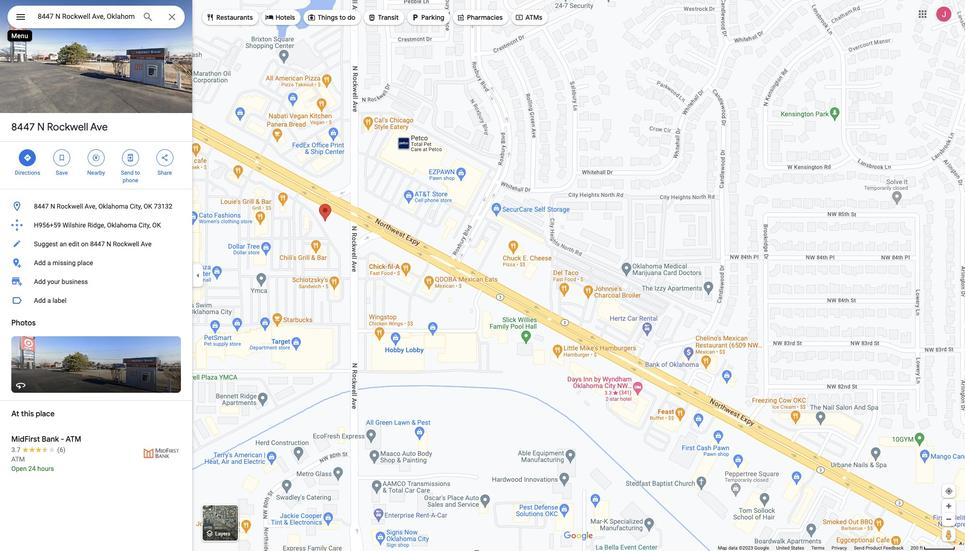 Task type: describe. For each thing, give the bounding box(es) containing it.

[[23, 153, 32, 163]]


[[368, 12, 376, 23]]

send product feedback
[[854, 546, 904, 551]]


[[206, 12, 215, 23]]

terms
[[812, 546, 825, 551]]

at
[[11, 410, 19, 419]]

 atms
[[515, 12, 543, 23]]


[[265, 12, 274, 23]]

2 vertical spatial rockwell
[[113, 240, 139, 248]]


[[15, 10, 26, 24]]

privacy
[[832, 546, 847, 551]]

united states button
[[777, 546, 805, 552]]

0 vertical spatial atm
[[66, 435, 81, 445]]

h956+59
[[34, 222, 61, 229]]

product
[[866, 546, 883, 551]]

-
[[61, 435, 64, 445]]

none field inside "8447 n rockwell ave, oklahoma city, ok 73132" "field"
[[38, 11, 135, 22]]

pharmacies
[[467, 13, 503, 22]]

show street view coverage image
[[943, 528, 956, 542]]

missing
[[53, 259, 76, 267]]


[[92, 153, 100, 163]]

1 vertical spatial oklahoma
[[107, 222, 137, 229]]

privacy button
[[832, 546, 847, 552]]


[[515, 12, 524, 23]]


[[126, 153, 135, 163]]

h956+59 wilshire ridge, oklahoma city, ok button
[[0, 216, 192, 235]]

map data ©2023 google
[[718, 546, 770, 551]]

add your business
[[34, 278, 88, 286]]

terms button
[[812, 546, 825, 552]]

add for add a label
[[34, 297, 46, 305]]

united states
[[777, 546, 805, 551]]

to inside send to phone
[[135, 170, 140, 176]]

add a label
[[34, 297, 67, 305]]

things
[[318, 13, 338, 22]]

hours
[[37, 465, 54, 473]]

city, inside h956+59 wilshire ridge, oklahoma city, ok button
[[139, 222, 151, 229]]

n for 8447 n rockwell ave
[[37, 121, 45, 134]]

label
[[53, 297, 67, 305]]

atms
[[526, 13, 543, 22]]

directions
[[15, 170, 40, 176]]

h956+59 wilshire ridge, oklahoma city, ok
[[34, 222, 161, 229]]

8447 n rockwell ave main content
[[0, 0, 192, 552]]


[[411, 12, 420, 23]]

 transit
[[368, 12, 399, 23]]

200 ft
[[911, 546, 923, 551]]

add for add a missing place
[[34, 259, 46, 267]]

send product feedback button
[[854, 546, 904, 552]]

8447 n rockwell ave, oklahoma city, ok 73132
[[34, 203, 173, 210]]

 hotels
[[265, 12, 295, 23]]

phone
[[123, 177, 138, 184]]

add a label button
[[0, 291, 192, 310]]

rockwell for ave
[[47, 121, 88, 134]]

zoom in image
[[946, 503, 953, 510]]

73132
[[154, 203, 173, 210]]

suggest
[[34, 240, 58, 248]]

layers
[[215, 532, 231, 538]]

ridge,
[[88, 222, 105, 229]]

business
[[62, 278, 88, 286]]

8447 for 8447 n rockwell ave, oklahoma city, ok 73132
[[34, 203, 49, 210]]

0 horizontal spatial place
[[36, 410, 55, 419]]

0 vertical spatial ok
[[144, 203, 152, 210]]

footer inside google maps element
[[718, 546, 911, 552]]

midfirst
[[11, 435, 40, 445]]

photos
[[11, 319, 36, 328]]

restaurants
[[216, 13, 253, 22]]

city, inside 8447 n rockwell ave, oklahoma city, ok 73132 button
[[130, 203, 142, 210]]


[[161, 153, 169, 163]]

do
[[348, 13, 356, 22]]

feedback
[[884, 546, 904, 551]]

to inside  things to do
[[340, 13, 346, 22]]

on
[[81, 240, 88, 248]]

an
[[60, 240, 67, 248]]

 pharmacies
[[457, 12, 503, 23]]

united
[[777, 546, 790, 551]]



Task type: vqa. For each thing, say whether or not it's contained in the screenshot.


Task type: locate. For each thing, give the bounding box(es) containing it.
midfirst bank - atm
[[11, 435, 81, 445]]

to
[[340, 13, 346, 22], [135, 170, 140, 176]]

a left 'label'
[[47, 297, 51, 305]]

 things to do
[[307, 12, 356, 23]]

send left product
[[854, 546, 865, 551]]

atm right - on the bottom left of page
[[66, 435, 81, 445]]

place
[[77, 259, 93, 267], [36, 410, 55, 419]]

1 vertical spatial ok
[[152, 222, 161, 229]]

google
[[755, 546, 770, 551]]

200
[[911, 546, 919, 551]]

24
[[28, 465, 36, 473]]

states
[[791, 546, 805, 551]]

oklahoma right ridge, on the top of page
[[107, 222, 137, 229]]

place down on
[[77, 259, 93, 267]]

city, down 8447 n rockwell ave, oklahoma city, ok 73132
[[139, 222, 151, 229]]

share
[[158, 170, 172, 176]]

a for missing
[[47, 259, 51, 267]]

1 horizontal spatial place
[[77, 259, 93, 267]]

add
[[34, 259, 46, 267], [34, 278, 46, 286], [34, 297, 46, 305]]

1 vertical spatial rockwell
[[57, 203, 83, 210]]

atm
[[66, 435, 81, 445], [11, 456, 25, 463]]

n
[[37, 121, 45, 134], [50, 203, 55, 210], [107, 240, 111, 248]]

 search field
[[8, 6, 185, 30]]

transit
[[378, 13, 399, 22]]

 button
[[8, 6, 34, 30]]

2 vertical spatial 8447
[[90, 240, 105, 248]]

 restaurants
[[206, 12, 253, 23]]

1 vertical spatial place
[[36, 410, 55, 419]]

atm open 24 hours
[[11, 456, 54, 473]]

0 horizontal spatial n
[[37, 121, 45, 134]]

1 add from the top
[[34, 259, 46, 267]]

0 vertical spatial add
[[34, 259, 46, 267]]

0 vertical spatial send
[[121, 170, 134, 176]]

8447 up 'h956+59'
[[34, 203, 49, 210]]

add a missing place
[[34, 259, 93, 267]]

1 horizontal spatial to
[[340, 13, 346, 22]]

a left the missing
[[47, 259, 51, 267]]

parking
[[422, 13, 445, 22]]

suggest an edit on 8447 n rockwell ave
[[34, 240, 152, 248]]

1 vertical spatial ave
[[141, 240, 152, 248]]

1 vertical spatial send
[[854, 546, 865, 551]]

8447 right on
[[90, 240, 105, 248]]

0 vertical spatial n
[[37, 121, 45, 134]]

send to phone
[[121, 170, 140, 184]]

a
[[47, 259, 51, 267], [47, 297, 51, 305]]

save
[[56, 170, 68, 176]]

ave inside suggest an edit on 8447 n rockwell ave button
[[141, 240, 152, 248]]

0 vertical spatial 8447
[[11, 121, 35, 134]]

city, down the phone
[[130, 203, 142, 210]]

map
[[718, 546, 728, 551]]

8447 n rockwell ave
[[11, 121, 108, 134]]

place right this
[[36, 410, 55, 419]]

add down suggest at the left top of page
[[34, 259, 46, 267]]

actions for 8447 n rockwell ave region
[[0, 142, 192, 189]]

send up the phone
[[121, 170, 134, 176]]

1 horizontal spatial ave
[[141, 240, 152, 248]]

bank
[[42, 435, 59, 445]]

add your business link
[[0, 273, 192, 291]]

(6)
[[57, 447, 66, 454]]

hotels
[[276, 13, 295, 22]]

to up the phone
[[135, 170, 140, 176]]

None field
[[38, 11, 135, 22]]

footer
[[718, 546, 911, 552]]

3.7
[[11, 447, 20, 454]]

to left do
[[340, 13, 346, 22]]

2 horizontal spatial n
[[107, 240, 111, 248]]

wilshire
[[63, 222, 86, 229]]

0 horizontal spatial atm
[[11, 456, 25, 463]]

add for add your business
[[34, 278, 46, 286]]

200 ft button
[[911, 546, 956, 551]]

0 vertical spatial rockwell
[[47, 121, 88, 134]]

ft
[[920, 546, 923, 551]]

google maps element
[[0, 0, 966, 552]]

oklahoma right ave,
[[98, 203, 128, 210]]

at this place
[[11, 410, 55, 419]]

8447 N Rockwell Ave, Oklahoma City, OK 73132 field
[[8, 6, 185, 28]]

1 vertical spatial a
[[47, 297, 51, 305]]

send
[[121, 170, 134, 176], [854, 546, 865, 551]]

send inside button
[[854, 546, 865, 551]]

©2023
[[739, 546, 754, 551]]

1 horizontal spatial send
[[854, 546, 865, 551]]

0 horizontal spatial send
[[121, 170, 134, 176]]

suggest an edit on 8447 n rockwell ave button
[[0, 235, 192, 254]]

city,
[[130, 203, 142, 210], [139, 222, 151, 229]]

collapse side panel image
[[193, 271, 203, 281]]

send inside send to phone
[[121, 170, 134, 176]]

1 horizontal spatial n
[[50, 203, 55, 210]]

add left 'label'
[[34, 297, 46, 305]]

2 vertical spatial n
[[107, 240, 111, 248]]

google account: james peterson  
(james.peterson1902@gmail.com) image
[[937, 6, 952, 22]]

8447 n rockwell ave, oklahoma city, ok 73132 button
[[0, 197, 192, 216]]


[[58, 153, 66, 163]]

data
[[729, 546, 738, 551]]

0 horizontal spatial ave
[[90, 121, 108, 134]]

0 vertical spatial oklahoma
[[98, 203, 128, 210]]

3 add from the top
[[34, 297, 46, 305]]

atm up open
[[11, 456, 25, 463]]


[[457, 12, 465, 23]]

show your location image
[[945, 488, 954, 496]]


[[307, 12, 316, 23]]

0 vertical spatial to
[[340, 13, 346, 22]]

rockwell down h956+59 wilshire ridge, oklahoma city, ok
[[113, 240, 139, 248]]

rockwell up 
[[47, 121, 88, 134]]

3.7 stars 6 reviews image
[[11, 446, 66, 455]]

1 vertical spatial n
[[50, 203, 55, 210]]

a for label
[[47, 297, 51, 305]]

send for send product feedback
[[854, 546, 865, 551]]

nearby
[[87, 170, 105, 176]]

place inside add a missing place button
[[77, 259, 93, 267]]

1 vertical spatial 8447
[[34, 203, 49, 210]]

0 vertical spatial place
[[77, 259, 93, 267]]

edit
[[68, 240, 79, 248]]

zoom out image
[[946, 516, 953, 523]]

open
[[11, 465, 27, 473]]

8447 up 
[[11, 121, 35, 134]]

ave,
[[85, 203, 97, 210]]

2 vertical spatial add
[[34, 297, 46, 305]]

ok down 73132 on the top left of page
[[152, 222, 161, 229]]

rockwell
[[47, 121, 88, 134], [57, 203, 83, 210], [113, 240, 139, 248]]

add left your
[[34, 278, 46, 286]]

0 vertical spatial city,
[[130, 203, 142, 210]]

0 horizontal spatial to
[[135, 170, 140, 176]]

1 vertical spatial to
[[135, 170, 140, 176]]

8447 for 8447 n rockwell ave
[[11, 121, 35, 134]]

ok
[[144, 203, 152, 210], [152, 222, 161, 229]]

rockwell for ave,
[[57, 203, 83, 210]]

rockwell up wilshire
[[57, 203, 83, 210]]

your
[[47, 278, 60, 286]]

 parking
[[411, 12, 445, 23]]

send for send to phone
[[121, 170, 134, 176]]

add a missing place button
[[0, 254, 192, 273]]

1 vertical spatial atm
[[11, 456, 25, 463]]

2 a from the top
[[47, 297, 51, 305]]

footer containing map data ©2023 google
[[718, 546, 911, 552]]

0 vertical spatial ave
[[90, 121, 108, 134]]

0 vertical spatial a
[[47, 259, 51, 267]]

1 a from the top
[[47, 259, 51, 267]]

1 vertical spatial add
[[34, 278, 46, 286]]

n for 8447 n rockwell ave, oklahoma city, ok 73132
[[50, 203, 55, 210]]

1 horizontal spatial atm
[[66, 435, 81, 445]]

ok left 73132 on the top left of page
[[144, 203, 152, 210]]

this
[[21, 410, 34, 419]]

ave
[[90, 121, 108, 134], [141, 240, 152, 248]]

2 add from the top
[[34, 278, 46, 286]]

1 vertical spatial city,
[[139, 222, 151, 229]]

atm inside atm open 24 hours
[[11, 456, 25, 463]]



